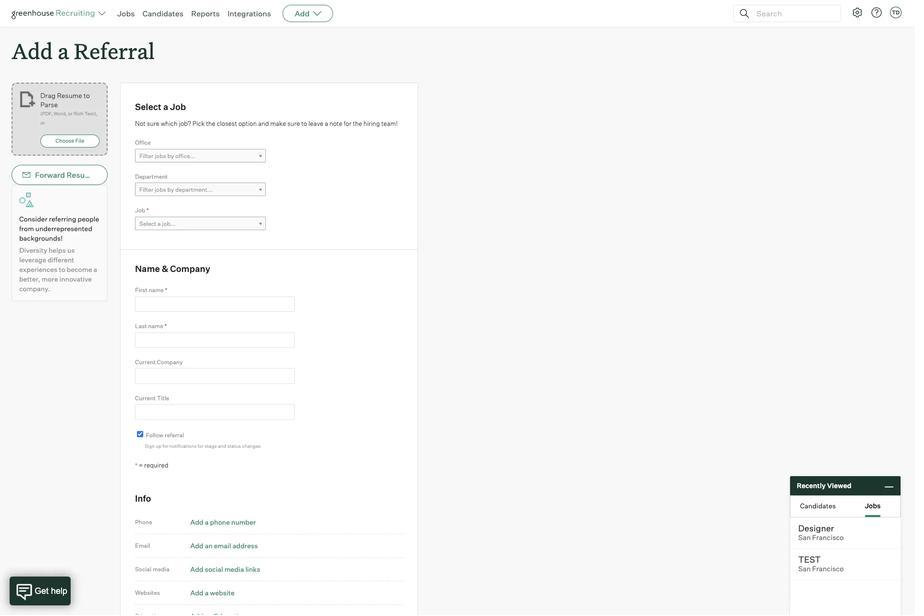 Task type: describe. For each thing, give the bounding box(es) containing it.
1 vertical spatial job
[[135, 207, 145, 214]]

required
[[144, 462, 168, 469]]

rich
[[74, 111, 83, 116]]

1 horizontal spatial for
[[198, 444, 204, 449]]

info
[[135, 494, 151, 504]]

* up select a job...
[[147, 207, 149, 214]]

leverage
[[19, 256, 46, 264]]

referral
[[74, 37, 155, 65]]

department...
[[175, 186, 213, 193]]

1 horizontal spatial candidates
[[801, 502, 836, 510]]

closest
[[217, 120, 237, 127]]

filter for filter jobs by office...
[[139, 152, 154, 160]]

add for add
[[295, 9, 310, 18]]

test
[[799, 554, 821, 565]]

drag resume to parse (pdf, word, or rich text), or
[[40, 91, 97, 126]]

changes
[[242, 444, 261, 449]]

integrations
[[228, 9, 271, 18]]

last
[[135, 323, 147, 330]]

integrations link
[[228, 9, 271, 18]]

current title
[[135, 395, 169, 402]]

team!
[[382, 120, 398, 127]]

1 the from the left
[[206, 120, 215, 127]]

0 horizontal spatial for
[[163, 444, 169, 449]]

san for designer
[[799, 534, 811, 542]]

text),
[[85, 111, 97, 116]]

add a website link
[[190, 589, 235, 597]]

leave
[[309, 120, 324, 127]]

diversity
[[19, 246, 47, 254]]

add for add social media links
[[190, 565, 204, 574]]

current for current title
[[135, 395, 156, 402]]

0 horizontal spatial and
[[218, 444, 226, 449]]

* inside * = required
[[135, 462, 137, 469]]

&
[[162, 263, 168, 274]]

become
[[67, 266, 92, 274]]

consider referring people from underrepresented backgrounds! diversity helps us leverage different experiences to become a better, more innovative company.
[[19, 215, 99, 293]]

department
[[135, 173, 168, 180]]

referring
[[49, 215, 76, 223]]

filter jobs by department...
[[139, 186, 213, 193]]

add an email address link
[[190, 542, 258, 550]]

name & company
[[135, 263, 210, 274]]

jobs for office
[[155, 152, 166, 160]]

a for select a job...
[[158, 220, 161, 227]]

0 vertical spatial jobs
[[117, 9, 135, 18]]

a for add a phone number
[[205, 518, 209, 526]]

reports link
[[191, 9, 220, 18]]

people
[[78, 215, 99, 223]]

filter for filter jobs by department...
[[139, 186, 154, 193]]

filter jobs by office... link
[[135, 149, 266, 163]]

not sure which job? pick the closest option and make sure to leave a note for the hiring team!
[[135, 120, 398, 127]]

forward resume via email
[[35, 170, 130, 180]]

td button
[[891, 7, 902, 18]]

helps
[[49, 246, 66, 254]]

job...
[[162, 220, 176, 227]]

add a referral
[[12, 37, 155, 65]]

san for test
[[799, 565, 811, 574]]

different
[[48, 256, 74, 264]]

make
[[271, 120, 286, 127]]

job?
[[179, 120, 191, 127]]

by for office...
[[167, 152, 174, 160]]

filter jobs by department... link
[[135, 183, 266, 197]]

a for add a website
[[205, 589, 209, 597]]

add a phone number link
[[190, 518, 256, 526]]

add for add a referral
[[12, 37, 53, 65]]

social
[[135, 566, 152, 573]]

last name *
[[135, 323, 167, 330]]

number
[[231, 518, 256, 526]]

select a job... link
[[135, 217, 266, 231]]

current for current company
[[135, 359, 156, 366]]

choose
[[56, 138, 74, 144]]

* down &
[[165, 287, 167, 294]]

email
[[214, 542, 231, 550]]

Search text field
[[755, 6, 832, 20]]

company.
[[19, 285, 50, 293]]

test san francisco
[[799, 554, 844, 574]]

first
[[135, 287, 148, 294]]

name for last
[[148, 323, 163, 330]]

social
[[205, 565, 223, 574]]

hiring
[[364, 120, 380, 127]]

filter jobs by office...
[[139, 152, 195, 160]]

select a job...
[[139, 220, 176, 227]]

notifications
[[170, 444, 197, 449]]

greenhouse recruiting image
[[12, 8, 98, 19]]

by for department...
[[167, 186, 174, 193]]

via
[[98, 170, 108, 180]]

a inside consider referring people from underrepresented backgrounds! diversity helps us leverage different experiences to become a better, more innovative company.
[[94, 266, 97, 274]]

first name *
[[135, 287, 167, 294]]

* right last at the bottom left of page
[[165, 323, 167, 330]]

job *
[[135, 207, 149, 214]]

an
[[205, 542, 213, 550]]

select a job
[[135, 102, 186, 112]]

candidates link
[[143, 9, 184, 18]]

option
[[239, 120, 257, 127]]

innovative
[[60, 275, 92, 283]]

td
[[893, 9, 900, 16]]

name
[[135, 263, 160, 274]]

forward resume via email button
[[12, 165, 130, 185]]

0 vertical spatial company
[[170, 263, 210, 274]]

which
[[161, 120, 178, 127]]

2 sure from the left
[[288, 120, 300, 127]]

* = required
[[135, 462, 168, 469]]

sign
[[145, 444, 155, 449]]

viewed
[[828, 482, 852, 490]]

referral
[[165, 432, 184, 439]]

add for add a phone number
[[190, 518, 204, 526]]

add social media links
[[190, 565, 260, 574]]

francisco for test
[[813, 565, 844, 574]]

better,
[[19, 275, 40, 283]]



Task type: vqa. For each thing, say whether or not it's contained in the screenshot.
first sure from right
yes



Task type: locate. For each thing, give the bounding box(es) containing it.
a for select a job
[[163, 102, 168, 112]]

2 by from the top
[[167, 186, 174, 193]]

address
[[233, 542, 258, 550]]

francisco inside designer san francisco
[[813, 534, 844, 542]]

a left "phone"
[[205, 518, 209, 526]]

0 horizontal spatial or
[[40, 120, 45, 126]]

company
[[170, 263, 210, 274], [157, 359, 183, 366]]

sure right "make"
[[288, 120, 300, 127]]

resume inside drag resume to parse (pdf, word, or rich text), or
[[57, 91, 82, 100]]

jobs for department
[[155, 186, 166, 193]]

Follow referral checkbox
[[137, 431, 143, 438]]

add inside popup button
[[295, 9, 310, 18]]

title
[[157, 395, 169, 402]]

job up select a job...
[[135, 207, 145, 214]]

add an email address
[[190, 542, 258, 550]]

select up "not"
[[135, 102, 162, 112]]

media
[[225, 565, 244, 574], [153, 566, 170, 573]]

company right &
[[170, 263, 210, 274]]

2 filter from the top
[[139, 186, 154, 193]]

=
[[139, 462, 143, 469]]

filter
[[139, 152, 154, 160], [139, 186, 154, 193]]

choose file
[[56, 138, 84, 144]]

0 vertical spatial or
[[68, 111, 73, 116]]

1 vertical spatial and
[[218, 444, 226, 449]]

td button
[[889, 5, 904, 20]]

name right first
[[149, 287, 164, 294]]

stage
[[205, 444, 217, 449]]

job up job?
[[170, 102, 186, 112]]

1 horizontal spatial email
[[135, 542, 150, 550]]

francisco down designer san francisco
[[813, 565, 844, 574]]

name
[[149, 287, 164, 294], [148, 323, 163, 330]]

2 francisco from the top
[[813, 565, 844, 574]]

designer san francisco
[[799, 523, 844, 542]]

1 by from the top
[[167, 152, 174, 160]]

resume for drag
[[57, 91, 82, 100]]

0 vertical spatial email
[[110, 170, 130, 180]]

add
[[295, 9, 310, 18], [12, 37, 53, 65], [190, 518, 204, 526], [190, 542, 204, 550], [190, 565, 204, 574], [190, 589, 204, 597]]

0 vertical spatial jobs
[[155, 152, 166, 160]]

follow
[[146, 432, 163, 439]]

add a phone number
[[190, 518, 256, 526]]

and
[[258, 120, 269, 127], [218, 444, 226, 449]]

social media
[[135, 566, 170, 573]]

0 horizontal spatial jobs
[[117, 9, 135, 18]]

1 jobs from the top
[[155, 152, 166, 160]]

the right pick
[[206, 120, 215, 127]]

1 vertical spatial or
[[40, 120, 45, 126]]

tab list containing candidates
[[791, 496, 901, 517]]

0 horizontal spatial sure
[[147, 120, 159, 127]]

san up test
[[799, 534, 811, 542]]

add social media links link
[[190, 565, 260, 574]]

office
[[135, 139, 151, 146]]

company up the title
[[157, 359, 183, 366]]

by inside filter jobs by office... link
[[167, 152, 174, 160]]

recently viewed
[[797, 482, 852, 490]]

0 vertical spatial to
[[84, 91, 90, 100]]

0 vertical spatial filter
[[139, 152, 154, 160]]

jobs link
[[117, 9, 135, 18]]

san inside test san francisco
[[799, 565, 811, 574]]

candidates right jobs link
[[143, 9, 184, 18]]

tab list
[[791, 496, 901, 517]]

1 vertical spatial jobs
[[865, 502, 881, 510]]

file
[[75, 138, 84, 144]]

name for first
[[149, 287, 164, 294]]

website
[[210, 589, 235, 597]]

add for add an email address
[[190, 542, 204, 550]]

0 vertical spatial current
[[135, 359, 156, 366]]

resume for forward
[[67, 170, 96, 180]]

1 vertical spatial candidates
[[801, 502, 836, 510]]

1 vertical spatial company
[[157, 359, 183, 366]]

select
[[135, 102, 162, 112], [139, 220, 156, 227]]

1 vertical spatial san
[[799, 565, 811, 574]]

and right stage
[[218, 444, 226, 449]]

email up social
[[135, 542, 150, 550]]

1 vertical spatial francisco
[[813, 565, 844, 574]]

media left links
[[225, 565, 244, 574]]

configure image
[[852, 7, 864, 18]]

1 vertical spatial email
[[135, 542, 150, 550]]

a up which
[[163, 102, 168, 112]]

1 francisco from the top
[[813, 534, 844, 542]]

or left rich
[[68, 111, 73, 116]]

backgrounds!
[[19, 234, 63, 242]]

(pdf,
[[40, 111, 53, 116]]

email
[[110, 170, 130, 180], [135, 542, 150, 550]]

media right social
[[153, 566, 170, 573]]

the left hiring on the left
[[353, 120, 362, 127]]

None text field
[[135, 405, 295, 420]]

1 vertical spatial name
[[148, 323, 163, 330]]

1 vertical spatial filter
[[139, 186, 154, 193]]

to down different
[[59, 266, 65, 274]]

email right "via"
[[110, 170, 130, 180]]

0 horizontal spatial media
[[153, 566, 170, 573]]

francisco inside test san francisco
[[813, 565, 844, 574]]

1 horizontal spatial or
[[68, 111, 73, 116]]

sure right "not"
[[147, 120, 159, 127]]

2 san from the top
[[799, 565, 811, 574]]

recently
[[797, 482, 826, 490]]

and left "make"
[[258, 120, 269, 127]]

0 horizontal spatial candidates
[[143, 9, 184, 18]]

drag
[[40, 91, 56, 100]]

for right up on the left bottom of page
[[163, 444, 169, 449]]

resume up rich
[[57, 91, 82, 100]]

0 vertical spatial by
[[167, 152, 174, 160]]

by left department...
[[167, 186, 174, 193]]

*
[[147, 207, 149, 214], [165, 287, 167, 294], [165, 323, 167, 330], [135, 462, 137, 469]]

1 sure from the left
[[147, 120, 159, 127]]

0 vertical spatial san
[[799, 534, 811, 542]]

for left stage
[[198, 444, 204, 449]]

us
[[67, 246, 75, 254]]

jobs inside tab list
[[865, 502, 881, 510]]

None text field
[[135, 297, 295, 312], [135, 333, 295, 348], [135, 369, 295, 384], [135, 297, 295, 312], [135, 333, 295, 348], [135, 369, 295, 384]]

0 vertical spatial job
[[170, 102, 186, 112]]

san
[[799, 534, 811, 542], [799, 565, 811, 574]]

to
[[84, 91, 90, 100], [301, 120, 307, 127], [59, 266, 65, 274]]

a
[[58, 37, 69, 65], [163, 102, 168, 112], [325, 120, 328, 127], [158, 220, 161, 227], [94, 266, 97, 274], [205, 518, 209, 526], [205, 589, 209, 597]]

for
[[344, 120, 352, 127], [163, 444, 169, 449], [198, 444, 204, 449]]

1 horizontal spatial jobs
[[865, 502, 881, 510]]

to inside drag resume to parse (pdf, word, or rich text), or
[[84, 91, 90, 100]]

note
[[330, 120, 343, 127]]

1 vertical spatial by
[[167, 186, 174, 193]]

current left the title
[[135, 395, 156, 402]]

links
[[246, 565, 260, 574]]

jobs
[[155, 152, 166, 160], [155, 186, 166, 193]]

a left job...
[[158, 220, 161, 227]]

0 vertical spatial and
[[258, 120, 269, 127]]

status
[[227, 444, 241, 449]]

1 vertical spatial select
[[139, 220, 156, 227]]

office...
[[175, 152, 195, 160]]

francisco for designer
[[813, 534, 844, 542]]

0 vertical spatial name
[[149, 287, 164, 294]]

to inside consider referring people from underrepresented backgrounds! diversity helps us leverage different experiences to become a better, more innovative company.
[[59, 266, 65, 274]]

filter down department
[[139, 186, 154, 193]]

0 vertical spatial select
[[135, 102, 162, 112]]

0 horizontal spatial email
[[110, 170, 130, 180]]

to left leave
[[301, 120, 307, 127]]

1 horizontal spatial job
[[170, 102, 186, 112]]

a down 'greenhouse recruiting' image
[[58, 37, 69, 65]]

for right note
[[344, 120, 352, 127]]

1 horizontal spatial to
[[84, 91, 90, 100]]

select down job *
[[139, 220, 156, 227]]

0 vertical spatial resume
[[57, 91, 82, 100]]

1 vertical spatial jobs
[[155, 186, 166, 193]]

1 horizontal spatial sure
[[288, 120, 300, 127]]

2 vertical spatial to
[[59, 266, 65, 274]]

to up text), on the left top
[[84, 91, 90, 100]]

san down designer san francisco
[[799, 565, 811, 574]]

phone
[[135, 519, 152, 526]]

0 vertical spatial francisco
[[813, 534, 844, 542]]

1 horizontal spatial and
[[258, 120, 269, 127]]

1 vertical spatial resume
[[67, 170, 96, 180]]

name right last at the bottom left of page
[[148, 323, 163, 330]]

* left =
[[135, 462, 137, 469]]

or down the (pdf,
[[40, 120, 45, 126]]

parse
[[40, 101, 58, 109]]

pick
[[193, 120, 205, 127]]

2 horizontal spatial to
[[301, 120, 307, 127]]

filter down office
[[139, 152, 154, 160]]

select for select a job...
[[139, 220, 156, 227]]

a inside the select a job... link
[[158, 220, 161, 227]]

1 horizontal spatial media
[[225, 565, 244, 574]]

by left office...
[[167, 152, 174, 160]]

1 horizontal spatial the
[[353, 120, 362, 127]]

the
[[206, 120, 215, 127], [353, 120, 362, 127]]

email inside forward resume via email button
[[110, 170, 130, 180]]

consider
[[19, 215, 48, 223]]

1 vertical spatial to
[[301, 120, 307, 127]]

francisco up test san francisco
[[813, 534, 844, 542]]

add button
[[283, 5, 333, 22]]

underrepresented
[[35, 225, 92, 233]]

1 filter from the top
[[139, 152, 154, 160]]

a for add a referral
[[58, 37, 69, 65]]

2 current from the top
[[135, 395, 156, 402]]

by inside filter jobs by department... link
[[167, 186, 174, 193]]

resume inside button
[[67, 170, 96, 180]]

up
[[156, 444, 162, 449]]

0 horizontal spatial the
[[206, 120, 215, 127]]

a left note
[[325, 120, 328, 127]]

current down last at the bottom left of page
[[135, 359, 156, 366]]

2 horizontal spatial for
[[344, 120, 352, 127]]

more
[[42, 275, 58, 283]]

1 vertical spatial current
[[135, 395, 156, 402]]

resume left "via"
[[67, 170, 96, 180]]

word,
[[54, 111, 67, 116]]

add a website
[[190, 589, 235, 597]]

add for add a website
[[190, 589, 204, 597]]

0 horizontal spatial job
[[135, 207, 145, 214]]

experiences
[[19, 266, 57, 274]]

0 vertical spatial candidates
[[143, 9, 184, 18]]

forward
[[35, 170, 65, 180]]

2 the from the left
[[353, 120, 362, 127]]

follow referral
[[146, 432, 184, 439]]

a right become
[[94, 266, 97, 274]]

san inside designer san francisco
[[799, 534, 811, 542]]

sure
[[147, 120, 159, 127], [288, 120, 300, 127]]

jobs
[[117, 9, 135, 18], [865, 502, 881, 510]]

2 jobs from the top
[[155, 186, 166, 193]]

1 san from the top
[[799, 534, 811, 542]]

resume
[[57, 91, 82, 100], [67, 170, 96, 180]]

a left website
[[205, 589, 209, 597]]

select for select a job
[[135, 102, 162, 112]]

candidates down 'recently viewed'
[[801, 502, 836, 510]]

jobs up department
[[155, 152, 166, 160]]

0 horizontal spatial to
[[59, 266, 65, 274]]

1 current from the top
[[135, 359, 156, 366]]

jobs down department
[[155, 186, 166, 193]]



